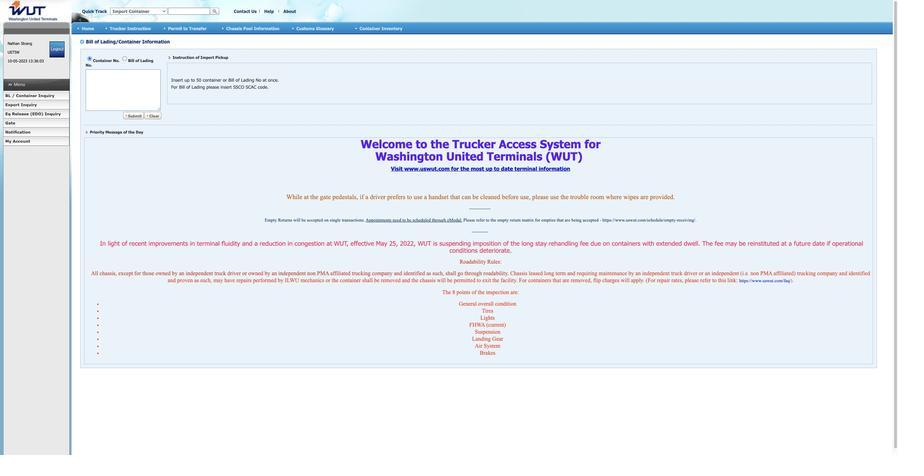 Task type: vqa. For each thing, say whether or not it's contained in the screenshot.
My Account
yes



Task type: locate. For each thing, give the bounding box(es) containing it.
None text field
[[168, 8, 210, 15]]

account
[[13, 139, 30, 143]]

my account
[[5, 139, 30, 143]]

bl / container inquiry link
[[3, 91, 69, 100]]

2 vertical spatial inquiry
[[45, 112, 61, 116]]

inquiry down bl / container inquiry
[[21, 102, 37, 107]]

help link
[[264, 9, 274, 14]]

export
[[5, 102, 20, 107]]

inquiry
[[38, 93, 54, 98], [21, 102, 37, 107], [45, 112, 61, 116]]

container inventory
[[360, 26, 402, 31]]

information
[[254, 26, 279, 31]]

container
[[360, 26, 380, 31], [16, 93, 37, 98]]

inquiry right (edo)
[[45, 112, 61, 116]]

login image
[[50, 41, 65, 58]]

1 horizontal spatial container
[[360, 26, 380, 31]]

instruction
[[127, 26, 151, 31]]

0 horizontal spatial container
[[16, 93, 37, 98]]

inventory
[[382, 26, 402, 31]]

nathan
[[8, 41, 20, 46]]

us
[[251, 9, 257, 14]]

0 vertical spatial container
[[360, 26, 380, 31]]

gate link
[[3, 119, 69, 128]]

about
[[284, 9, 296, 14]]

0 vertical spatial inquiry
[[38, 93, 54, 98]]

container up export inquiry
[[16, 93, 37, 98]]

bl / container inquiry
[[5, 93, 54, 98]]

container left the inventory
[[360, 26, 380, 31]]

1 vertical spatial inquiry
[[21, 102, 37, 107]]

2023
[[19, 59, 27, 63]]

quick track
[[82, 9, 107, 14]]

1 vertical spatial container
[[16, 93, 37, 98]]

inquiry for container
[[38, 93, 54, 98]]

13:36:03
[[28, 59, 44, 63]]

to
[[183, 26, 188, 31]]

chassis
[[226, 26, 242, 31]]

strang
[[21, 41, 32, 46]]

track
[[95, 9, 107, 14]]

inquiry up export inquiry link on the top of the page
[[38, 93, 54, 98]]

chassis pool information
[[226, 26, 279, 31]]

quick
[[82, 9, 94, 14]]



Task type: describe. For each thing, give the bounding box(es) containing it.
my account link
[[3, 137, 69, 146]]

bl
[[5, 93, 11, 98]]

notification link
[[3, 128, 69, 137]]

eq release (edo) inquiry
[[5, 112, 61, 116]]

/
[[12, 93, 15, 98]]

eq
[[5, 112, 11, 116]]

help
[[264, 9, 274, 14]]

05-
[[13, 59, 19, 63]]

export inquiry
[[5, 102, 37, 107]]

10-05-2023 13:36:03
[[8, 59, 44, 63]]

trucker
[[110, 26, 126, 31]]

home
[[82, 26, 94, 31]]

gate
[[5, 121, 15, 125]]

release
[[12, 112, 29, 116]]

permit to transfer
[[168, 26, 207, 31]]

10-
[[8, 59, 13, 63]]

export inquiry link
[[3, 100, 69, 109]]

contact us
[[234, 9, 257, 14]]

(edo)
[[30, 112, 43, 116]]

nathan strang
[[8, 41, 32, 46]]

pool
[[243, 26, 253, 31]]

inquiry for (edo)
[[45, 112, 61, 116]]

notification
[[5, 130, 31, 134]]

customs
[[296, 26, 315, 31]]

contact
[[234, 9, 250, 14]]

permit
[[168, 26, 182, 31]]

glossary
[[316, 26, 334, 31]]

my
[[5, 139, 11, 143]]

about link
[[284, 9, 296, 14]]

customs glossary
[[296, 26, 334, 31]]

trucker instruction
[[110, 26, 151, 31]]

eq release (edo) inquiry link
[[3, 109, 69, 119]]

transfer
[[189, 26, 207, 31]]

contact us link
[[234, 9, 257, 14]]

ustiw
[[8, 50, 19, 54]]



